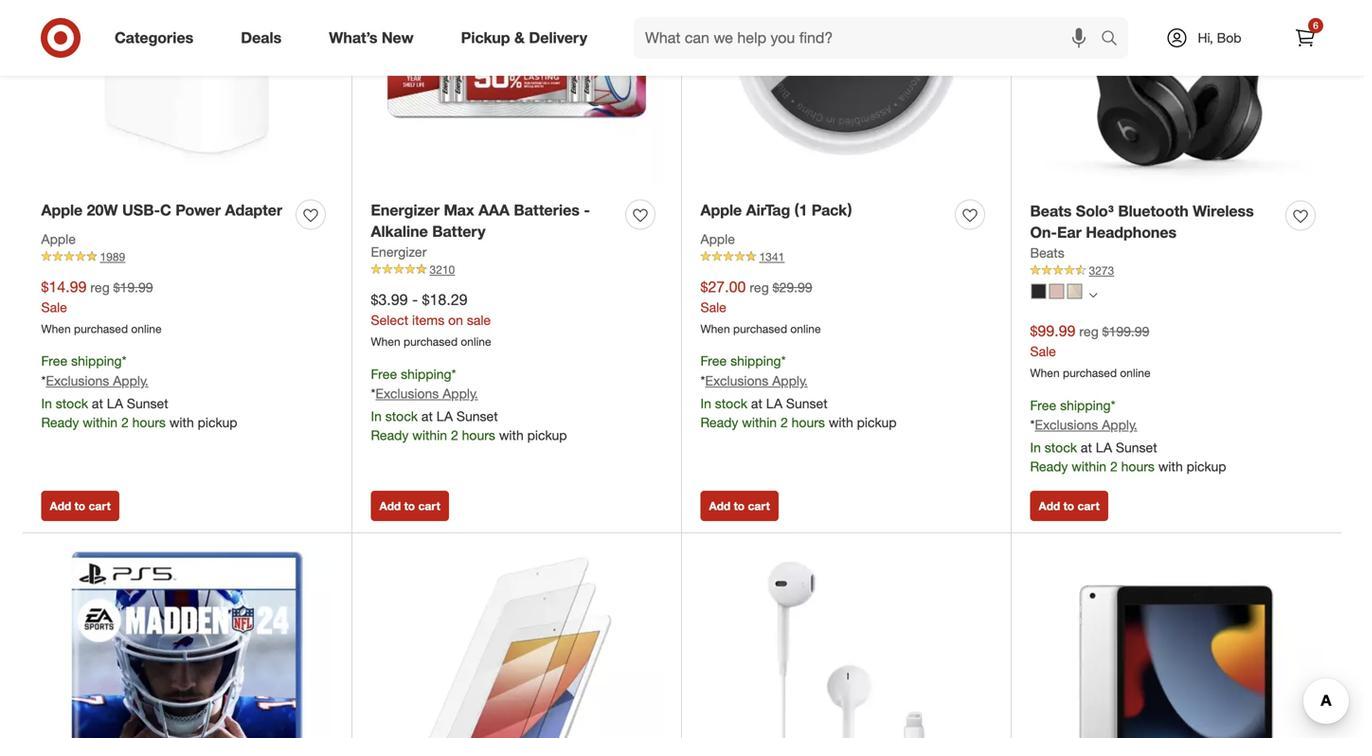 Task type: locate. For each thing, give the bounding box(es) containing it.
beats for beats
[[1030, 244, 1065, 261]]

1 energizer from the top
[[371, 201, 440, 219]]

free down select
[[371, 366, 397, 382]]

1 to from the left
[[74, 499, 85, 513]]

sale inside $27.00 reg $29.99 sale when purchased online
[[701, 299, 727, 315]]

2 horizontal spatial reg
[[1080, 323, 1099, 340]]

add to cart button for $99.99
[[1030, 491, 1108, 521]]

add for $99.99
[[1039, 499, 1061, 513]]

free for $99.99
[[1030, 397, 1057, 413]]

2
[[121, 414, 129, 431], [781, 414, 788, 431], [451, 427, 458, 444], [1110, 458, 1118, 475]]

1 horizontal spatial reg
[[750, 279, 769, 296]]

$14.99 reg $19.99 sale when purchased online
[[41, 278, 162, 336]]

purchased
[[74, 321, 128, 336], [733, 321, 787, 336], [404, 334, 458, 349], [1063, 366, 1117, 380]]

online down $29.99
[[791, 321, 821, 336]]

exclusions down select
[[376, 385, 439, 402]]

4 cart from the left
[[1078, 499, 1100, 513]]

energizer
[[371, 201, 440, 219], [371, 244, 427, 260]]

exclusions down $14.99 reg $19.99 sale when purchased online
[[46, 372, 109, 389]]

2 add to cart button from the left
[[371, 491, 449, 521]]

sale
[[41, 299, 67, 315], [701, 299, 727, 315], [1030, 343, 1056, 360]]

stock
[[56, 395, 88, 412], [715, 395, 748, 412], [385, 408, 418, 425], [1045, 439, 1077, 456]]

purchased inside $14.99 reg $19.99 sale when purchased online
[[74, 321, 128, 336]]

apple 20w usb-c power adapter image
[[41, 0, 333, 188], [41, 0, 333, 188]]

beats inside "beats solo³ bluetooth wireless on-ear headphones"
[[1030, 202, 1072, 220]]

-
[[584, 201, 590, 219], [412, 291, 418, 309]]

- up 'items'
[[412, 291, 418, 309]]

when down select
[[371, 334, 400, 349]]

what's new link
[[313, 17, 437, 59]]

4 add from the left
[[1039, 499, 1061, 513]]

sale down $27.00
[[701, 299, 727, 315]]

airtag
[[746, 201, 790, 219]]

exclusions for $27.00
[[705, 372, 769, 389]]

0 horizontal spatial -
[[412, 291, 418, 309]]

apple wired earpods with lightning connector image
[[701, 552, 993, 738], [701, 552, 993, 738]]

hours for $19.99
[[132, 414, 166, 431]]

sale inside $99.99 reg $199.99 sale when purchased online
[[1030, 343, 1056, 360]]

0 vertical spatial energizer
[[371, 201, 440, 219]]

add to cart button
[[41, 491, 119, 521], [371, 491, 449, 521], [701, 491, 779, 521], [1030, 491, 1108, 521]]

3 add from the left
[[709, 499, 731, 513]]

1 beats from the top
[[1030, 202, 1072, 220]]

reg for $27.00
[[750, 279, 769, 296]]

cart
[[89, 499, 111, 513], [418, 499, 440, 513], [748, 499, 770, 513], [1078, 499, 1100, 513]]

free shipping * * exclusions apply. in stock at  la sunset ready within 2 hours with pickup down $27.00 reg $29.99 sale when purchased online
[[701, 353, 897, 431]]

cart for $3.99
[[418, 499, 440, 513]]

pickup for $29.99
[[857, 414, 897, 431]]

3 to from the left
[[734, 499, 745, 513]]

2 horizontal spatial sale
[[1030, 343, 1056, 360]]

reg inside $99.99 reg $199.99 sale when purchased online
[[1080, 323, 1099, 340]]

apple airtag (1 pack) link
[[701, 199, 852, 221]]

stock for $27.00
[[715, 395, 748, 412]]

exclusions down $99.99 reg $199.99 sale when purchased online
[[1035, 417, 1098, 433]]

purchased down $29.99
[[733, 321, 787, 336]]

add
[[50, 499, 71, 513], [379, 499, 401, 513], [709, 499, 731, 513], [1039, 499, 1061, 513]]

apply.
[[113, 372, 149, 389], [772, 372, 808, 389], [443, 385, 478, 402], [1102, 417, 1138, 433]]

apple inside apple 20w usb-c power adapter link
[[41, 201, 83, 219]]

1 vertical spatial -
[[412, 291, 418, 309]]

purchased down $199.99
[[1063, 366, 1117, 380]]

when inside $14.99 reg $19.99 sale when purchased online
[[41, 321, 71, 336]]

apply. down $99.99 reg $199.99 sale when purchased online
[[1102, 417, 1138, 433]]

purchased for $99.99
[[1063, 366, 1117, 380]]

max
[[444, 201, 474, 219]]

0 horizontal spatial sale
[[41, 299, 67, 315]]

apply. down $27.00 reg $29.99 sale when purchased online
[[772, 372, 808, 389]]

energizer max aaa batteries - alkaline battery image
[[371, 0, 663, 188], [371, 0, 663, 188]]

when inside $99.99 reg $199.99 sale when purchased online
[[1030, 366, 1060, 380]]

at
[[92, 395, 103, 412], [751, 395, 763, 412], [422, 408, 433, 425], [1081, 439, 1092, 456]]

beats
[[1030, 202, 1072, 220], [1030, 244, 1065, 261]]

2 add to cart from the left
[[379, 499, 440, 513]]

pack)
[[812, 201, 852, 219]]

free shipping * * exclusions apply. in stock at  la sunset ready within 2 hours with pickup
[[41, 353, 237, 431], [701, 353, 897, 431], [371, 366, 567, 444], [1030, 397, 1227, 475]]

1 apple link from the left
[[41, 230, 76, 249]]

exclusions apply. link down $99.99 reg $199.99 sale when purchased online
[[1035, 417, 1138, 433]]

apply. down on
[[443, 385, 478, 402]]

2 add from the left
[[379, 499, 401, 513]]

with for $199.99
[[1159, 458, 1183, 475]]

ready
[[41, 414, 79, 431], [701, 414, 739, 431], [371, 427, 409, 444], [1030, 458, 1068, 475]]

add to cart for $14.99
[[50, 499, 111, 513]]

exclusions for $3.99
[[376, 385, 439, 402]]

categories
[[115, 28, 194, 47]]

shipping for $27.00
[[731, 353, 781, 369]]

exclusions down $27.00 reg $29.99 sale when purchased online
[[705, 372, 769, 389]]

online inside the $3.99 - $18.29 select items on sale when purchased online
[[461, 334, 491, 349]]

when
[[41, 321, 71, 336], [701, 321, 730, 336], [371, 334, 400, 349], [1030, 366, 1060, 380]]

What can we help you find? suggestions appear below search field
[[634, 17, 1106, 59]]

energizer inside energizer max aaa batteries - alkaline battery
[[371, 201, 440, 219]]

energizer down alkaline
[[371, 244, 427, 260]]

add to cart button for $14.99
[[41, 491, 119, 521]]

1 vertical spatial beats
[[1030, 244, 1065, 261]]

when down '$99.99'
[[1030, 366, 1060, 380]]

with
[[169, 414, 194, 431], [829, 414, 853, 431], [499, 427, 524, 444], [1159, 458, 1183, 475]]

1 add to cart button from the left
[[41, 491, 119, 521]]

sale inside $14.99 reg $19.99 sale when purchased online
[[41, 299, 67, 315]]

sale
[[467, 312, 491, 328]]

free shipping * * exclusions apply. in stock at  la sunset ready within 2 hours with pickup for $199.99
[[1030, 397, 1227, 475]]

sunset for $19.99
[[127, 395, 168, 412]]

beats up on-
[[1030, 202, 1072, 220]]

online inside $14.99 reg $19.99 sale when purchased online
[[131, 321, 162, 336]]

apple
[[41, 201, 83, 219], [701, 201, 742, 219], [41, 231, 76, 247], [701, 231, 735, 247]]

free for $27.00
[[701, 353, 727, 369]]

apple link
[[41, 230, 76, 249], [701, 230, 735, 249]]

when inside $27.00 reg $29.99 sale when purchased online
[[701, 321, 730, 336]]

purchased down 'items'
[[404, 334, 458, 349]]

online down sale
[[461, 334, 491, 349]]

when down $14.99
[[41, 321, 71, 336]]

to for $3.99
[[404, 499, 415, 513]]

in
[[41, 395, 52, 412], [701, 395, 712, 412], [371, 408, 382, 425], [1030, 439, 1041, 456]]

within for $29.99
[[742, 414, 777, 431]]

free shipping * * exclusions apply. in stock at  la sunset ready within 2 hours with pickup down $14.99 reg $19.99 sale when purchased online
[[41, 353, 237, 431]]

online down $199.99
[[1120, 366, 1151, 380]]

energizer up alkaline
[[371, 201, 440, 219]]

exclusions apply. link down 'items'
[[376, 385, 478, 402]]

shipping for $14.99
[[71, 353, 122, 369]]

apple airtag (1 pack) image
[[701, 0, 993, 188], [701, 0, 993, 188]]

online inside $27.00 reg $29.99 sale when purchased online
[[791, 321, 821, 336]]

$29.99
[[773, 279, 813, 296]]

4 add to cart button from the left
[[1030, 491, 1108, 521]]

apple link up $14.99
[[41, 230, 76, 249]]

headphones
[[1086, 223, 1177, 242]]

reg inside $27.00 reg $29.99 sale when purchased online
[[750, 279, 769, 296]]

shipping down 'items'
[[401, 366, 452, 382]]

apple ipad 10.2-inch wi-fi (2021, 9th generation) image
[[1030, 552, 1323, 738], [1030, 552, 1323, 738]]

apply. for $18.29
[[443, 385, 478, 402]]

2 to from the left
[[404, 499, 415, 513]]

online inside $99.99 reg $199.99 sale when purchased online
[[1120, 366, 1151, 380]]

apply. down $14.99 reg $19.99 sale when purchased online
[[113, 372, 149, 389]]

exclusions apply. link down $27.00 reg $29.99 sale when purchased online
[[705, 372, 808, 389]]

beats down on-
[[1030, 244, 1065, 261]]

with for $19.99
[[169, 414, 194, 431]]

in for $3.99
[[371, 408, 382, 425]]

1 add from the left
[[50, 499, 71, 513]]

2 cart from the left
[[418, 499, 440, 513]]

1 cart from the left
[[89, 499, 111, 513]]

free down $99.99 reg $199.99 sale when purchased online
[[1030, 397, 1057, 413]]

insten 2-pack tempered glass screen protector compatible with ipad 10.2 inch 9 gen (2021) 8 gen (2020), high definition, touch sensitive image
[[371, 552, 663, 738], [371, 552, 663, 738]]

shipping down $99.99 reg $199.99 sale when purchased online
[[1060, 397, 1111, 413]]

1 horizontal spatial -
[[584, 201, 590, 219]]

apple 20w usb-c power adapter
[[41, 201, 283, 219]]

purchased inside $27.00 reg $29.99 sale when purchased online
[[733, 321, 787, 336]]

bob
[[1217, 29, 1242, 46]]

when down $27.00
[[701, 321, 730, 336]]

apple link for apple 20w usb-c power adapter
[[41, 230, 76, 249]]

madden nfl 24 - playstation 5 image
[[41, 552, 333, 738], [41, 552, 333, 738]]

beats link
[[1030, 244, 1065, 262]]

0 vertical spatial beats
[[1030, 202, 1072, 220]]

reg
[[90, 279, 110, 296], [750, 279, 769, 296], [1080, 323, 1099, 340]]

hi, bob
[[1198, 29, 1242, 46]]

purchased for $14.99
[[74, 321, 128, 336]]

purchased inside $99.99 reg $199.99 sale when purchased online
[[1063, 366, 1117, 380]]

online
[[131, 321, 162, 336], [791, 321, 821, 336], [461, 334, 491, 349], [1120, 366, 1151, 380]]

apple left airtag
[[701, 201, 742, 219]]

6
[[1313, 19, 1319, 31]]

0 horizontal spatial reg
[[90, 279, 110, 296]]

sunset
[[127, 395, 168, 412], [786, 395, 828, 412], [457, 408, 498, 425], [1116, 439, 1158, 456]]

exclusions apply. link for $99.99
[[1035, 417, 1138, 433]]

add to cart button for $27.00
[[701, 491, 779, 521]]

reg down 1989
[[90, 279, 110, 296]]

in for $99.99
[[1030, 439, 1041, 456]]

ready for $3.99
[[371, 427, 409, 444]]

0 horizontal spatial apple link
[[41, 230, 76, 249]]

1341 link
[[701, 249, 993, 265]]

3 add to cart button from the left
[[701, 491, 779, 521]]

$99.99
[[1030, 322, 1076, 340]]

2 beats from the top
[[1030, 244, 1065, 261]]

exclusions for $14.99
[[46, 372, 109, 389]]

all colors image
[[1089, 291, 1098, 299]]

sale down $14.99
[[41, 299, 67, 315]]

shipping for $99.99
[[1060, 397, 1111, 413]]

items
[[412, 312, 445, 328]]

free for $3.99
[[371, 366, 397, 382]]

1 add to cart from the left
[[50, 499, 111, 513]]

add to cart for $3.99
[[379, 499, 440, 513]]

free shipping * * exclusions apply. in stock at  la sunset ready within 2 hours with pickup down $99.99 reg $199.99 sale when purchased online
[[1030, 397, 1227, 475]]

$199.99
[[1103, 323, 1150, 340]]

3 cart from the left
[[748, 499, 770, 513]]

1 horizontal spatial apple link
[[701, 230, 735, 249]]

shipping down $27.00 reg $29.99 sale when purchased online
[[731, 353, 781, 369]]

free shipping * * exclusions apply. in stock at  la sunset ready within 2 hours with pickup for $19.99
[[41, 353, 237, 431]]

add to cart
[[50, 499, 111, 513], [379, 499, 440, 513], [709, 499, 770, 513], [1039, 499, 1100, 513]]

2 apple link from the left
[[701, 230, 735, 249]]

free shipping * * exclusions apply. in stock at  la sunset ready within 2 hours with pickup down sale
[[371, 366, 567, 444]]

exclusions apply. link
[[46, 372, 149, 389], [705, 372, 808, 389], [376, 385, 478, 402], [1035, 417, 1138, 433]]

free
[[41, 353, 68, 369], [701, 353, 727, 369], [371, 366, 397, 382], [1030, 397, 1057, 413]]

$27.00
[[701, 278, 746, 296]]

adapter
[[225, 201, 283, 219]]

- inside the $3.99 - $18.29 select items on sale when purchased online
[[412, 291, 418, 309]]

shipping
[[71, 353, 122, 369], [731, 353, 781, 369], [401, 366, 452, 382], [1060, 397, 1111, 413]]

hours for $29.99
[[792, 414, 825, 431]]

1 vertical spatial energizer
[[371, 244, 427, 260]]

delivery
[[529, 28, 588, 47]]

free down $14.99 reg $19.99 sale when purchased online
[[41, 353, 68, 369]]

select
[[371, 312, 408, 328]]

search
[[1093, 30, 1138, 49]]

exclusions apply. link down $14.99 reg $19.99 sale when purchased online
[[46, 372, 149, 389]]

within
[[83, 414, 118, 431], [742, 414, 777, 431], [412, 427, 447, 444], [1072, 458, 1107, 475]]

1341
[[759, 249, 785, 264]]

apply. for $199.99
[[1102, 417, 1138, 433]]

beats solo³ bluetooth wireless on-ear headphones image
[[1030, 0, 1323, 189], [1030, 0, 1323, 189]]

cart for $27.00
[[748, 499, 770, 513]]

apple 20w usb-c power adapter link
[[41, 199, 283, 221]]

reg inside $14.99 reg $19.99 sale when purchased online
[[90, 279, 110, 296]]

what's new
[[329, 28, 414, 47]]

apple left 20w on the top left of page
[[41, 201, 83, 219]]

pickup
[[198, 414, 237, 431], [857, 414, 897, 431], [527, 427, 567, 444], [1187, 458, 1227, 475]]

reg down 1341 at the top of the page
[[750, 279, 769, 296]]

0 vertical spatial -
[[584, 201, 590, 219]]

reg right '$99.99'
[[1080, 323, 1099, 340]]

solo³
[[1076, 202, 1114, 220]]

at for $27.00
[[751, 395, 763, 412]]

online down $19.99
[[131, 321, 162, 336]]

apple link up $27.00
[[701, 230, 735, 249]]

purchased down $19.99
[[74, 321, 128, 336]]

to
[[74, 499, 85, 513], [404, 499, 415, 513], [734, 499, 745, 513], [1064, 499, 1075, 513]]

apple inside apple airtag (1 pack) "link"
[[701, 201, 742, 219]]

shipping down $14.99 reg $19.99 sale when purchased online
[[71, 353, 122, 369]]

hi,
[[1198, 29, 1214, 46]]

la
[[107, 395, 123, 412], [766, 395, 783, 412], [437, 408, 453, 425], [1096, 439, 1112, 456]]

4 to from the left
[[1064, 499, 1075, 513]]

3 add to cart from the left
[[709, 499, 770, 513]]

sunset for $29.99
[[786, 395, 828, 412]]

usb-
[[122, 201, 160, 219]]

within for $199.99
[[1072, 458, 1107, 475]]

sale for $27.00
[[701, 299, 727, 315]]

apple up $27.00
[[701, 231, 735, 247]]

la for $199.99
[[1096, 439, 1112, 456]]

add for $27.00
[[709, 499, 731, 513]]

sale down '$99.99'
[[1030, 343, 1056, 360]]

- right batteries
[[584, 201, 590, 219]]

free down $27.00 reg $29.99 sale when purchased online
[[701, 353, 727, 369]]

2 energizer from the top
[[371, 244, 427, 260]]

exclusions apply. link for $27.00
[[705, 372, 808, 389]]

pickup & delivery
[[461, 28, 588, 47]]

shipping for $3.99
[[401, 366, 452, 382]]

4 add to cart from the left
[[1039, 499, 1100, 513]]

on-
[[1030, 223, 1057, 242]]

hours for $199.99
[[1122, 458, 1155, 475]]

alkaline
[[371, 222, 428, 241]]

free shipping * * exclusions apply. in stock at  la sunset ready within 2 hours with pickup for $18.29
[[371, 366, 567, 444]]

1 horizontal spatial sale
[[701, 299, 727, 315]]



Task type: describe. For each thing, give the bounding box(es) containing it.
what's
[[329, 28, 378, 47]]

c
[[160, 201, 171, 219]]

ready for $27.00
[[701, 414, 739, 431]]

energizer max aaa batteries - alkaline battery link
[[371, 199, 618, 243]]

$3.99 - $18.29 select items on sale when purchased online
[[371, 291, 491, 349]]

6 link
[[1285, 17, 1327, 59]]

search button
[[1093, 17, 1138, 63]]

add for $3.99
[[379, 499, 401, 513]]

$14.99
[[41, 278, 87, 296]]

apply. for $19.99
[[113, 372, 149, 389]]

add for $14.99
[[50, 499, 71, 513]]

battery
[[432, 222, 486, 241]]

hours for $18.29
[[462, 427, 495, 444]]

energizer max aaa batteries - alkaline battery
[[371, 201, 590, 241]]

stock for $99.99
[[1045, 439, 1077, 456]]

add to cart button for $3.99
[[371, 491, 449, 521]]

at for $14.99
[[92, 395, 103, 412]]

when for $14.99
[[41, 321, 71, 336]]

deals link
[[225, 17, 305, 59]]

exclusions for $99.99
[[1035, 417, 1098, 433]]

to for $27.00
[[734, 499, 745, 513]]

power
[[176, 201, 221, 219]]

apply. for $29.99
[[772, 372, 808, 389]]

ear
[[1057, 223, 1082, 242]]

online for $99.99
[[1120, 366, 1151, 380]]

black image
[[1031, 284, 1047, 299]]

pickup & delivery link
[[445, 17, 611, 59]]

2 for $19.99
[[121, 414, 129, 431]]

(1
[[795, 201, 808, 219]]

at for $3.99
[[422, 408, 433, 425]]

la for $29.99
[[766, 395, 783, 412]]

online for $27.00
[[791, 321, 821, 336]]

$27.00 reg $29.99 sale when purchased online
[[701, 278, 821, 336]]

1989
[[100, 249, 125, 264]]

1989 link
[[41, 249, 333, 265]]

apple airtag (1 pack)
[[701, 201, 852, 219]]

sunset for $199.99
[[1116, 439, 1158, 456]]

exclusions apply. link for $3.99
[[376, 385, 478, 402]]

purchased for $27.00
[[733, 321, 787, 336]]

- inside energizer max aaa batteries - alkaline battery
[[584, 201, 590, 219]]

pickup for $19.99
[[198, 414, 237, 431]]

wireless
[[1193, 202, 1254, 220]]

with for $29.99
[[829, 414, 853, 431]]

$3.99
[[371, 291, 408, 309]]

stock for $3.99
[[385, 408, 418, 425]]

deals
[[241, 28, 282, 47]]

$99.99 reg $199.99 sale when purchased online
[[1030, 322, 1151, 380]]

free shipping * * exclusions apply. in stock at  la sunset ready within 2 hours with pickup for $29.99
[[701, 353, 897, 431]]

sunset for $18.29
[[457, 408, 498, 425]]

to for $14.99
[[74, 499, 85, 513]]

on
[[448, 312, 463, 328]]

apple link for apple airtag (1 pack)
[[701, 230, 735, 249]]

beats solo³ bluetooth wireless on-ear headphones
[[1030, 202, 1254, 242]]

3273
[[1089, 263, 1114, 278]]

pickup
[[461, 28, 510, 47]]

$19.99
[[113, 279, 153, 296]]

when for $27.00
[[701, 321, 730, 336]]

beats for beats solo³ bluetooth wireless on-ear headphones
[[1030, 202, 1072, 220]]

batteries
[[514, 201, 580, 219]]

in for $27.00
[[701, 395, 712, 412]]

la for $18.29
[[437, 408, 453, 425]]

2 for $18.29
[[451, 427, 458, 444]]

aaa
[[479, 201, 510, 219]]

la for $19.99
[[107, 395, 123, 412]]

within for $19.99
[[83, 414, 118, 431]]

free for $14.99
[[41, 353, 68, 369]]

ready for $99.99
[[1030, 458, 1068, 475]]

energizer link
[[371, 243, 427, 262]]

ready for $14.99
[[41, 414, 79, 431]]

2 for $199.99
[[1110, 458, 1118, 475]]

purchased inside the $3.99 - $18.29 select items on sale when purchased online
[[404, 334, 458, 349]]

apple up $14.99
[[41, 231, 76, 247]]

3210
[[430, 262, 455, 277]]

online for $14.99
[[131, 321, 162, 336]]

when inside the $3.99 - $18.29 select items on sale when purchased online
[[371, 334, 400, 349]]

to for $99.99
[[1064, 499, 1075, 513]]

$18.29
[[422, 291, 468, 309]]

when for $99.99
[[1030, 366, 1060, 380]]

2 for $29.99
[[781, 414, 788, 431]]

3273 link
[[1030, 262, 1323, 279]]

with for $18.29
[[499, 427, 524, 444]]

stock for $14.99
[[56, 395, 88, 412]]

cart for $99.99
[[1078, 499, 1100, 513]]

sale for $99.99
[[1030, 343, 1056, 360]]

bluetooth
[[1118, 202, 1189, 220]]

reg for $14.99
[[90, 279, 110, 296]]

exclusions apply. link for $14.99
[[46, 372, 149, 389]]

add to cart for $27.00
[[709, 499, 770, 513]]

pickup for $18.29
[[527, 427, 567, 444]]

new
[[382, 28, 414, 47]]

reg for $99.99
[[1080, 323, 1099, 340]]

within for $18.29
[[412, 427, 447, 444]]

add to cart for $99.99
[[1039, 499, 1100, 513]]

3210 link
[[371, 262, 663, 278]]

cart for $14.99
[[89, 499, 111, 513]]

gold image
[[1067, 284, 1083, 299]]

20w
[[87, 201, 118, 219]]

energizer for energizer max aaa batteries - alkaline battery
[[371, 201, 440, 219]]

in for $14.99
[[41, 395, 52, 412]]

beats solo³ bluetooth wireless on-ear headphones link
[[1030, 200, 1279, 244]]

sale for $14.99
[[41, 299, 67, 315]]

rose gold image
[[1049, 284, 1065, 299]]

energizer for energizer
[[371, 244, 427, 260]]

all colors element
[[1089, 288, 1098, 300]]

at for $99.99
[[1081, 439, 1092, 456]]

categories link
[[99, 17, 217, 59]]

&
[[515, 28, 525, 47]]

pickup for $199.99
[[1187, 458, 1227, 475]]



Task type: vqa. For each thing, say whether or not it's contained in the screenshot.
second ADD TO CART
yes



